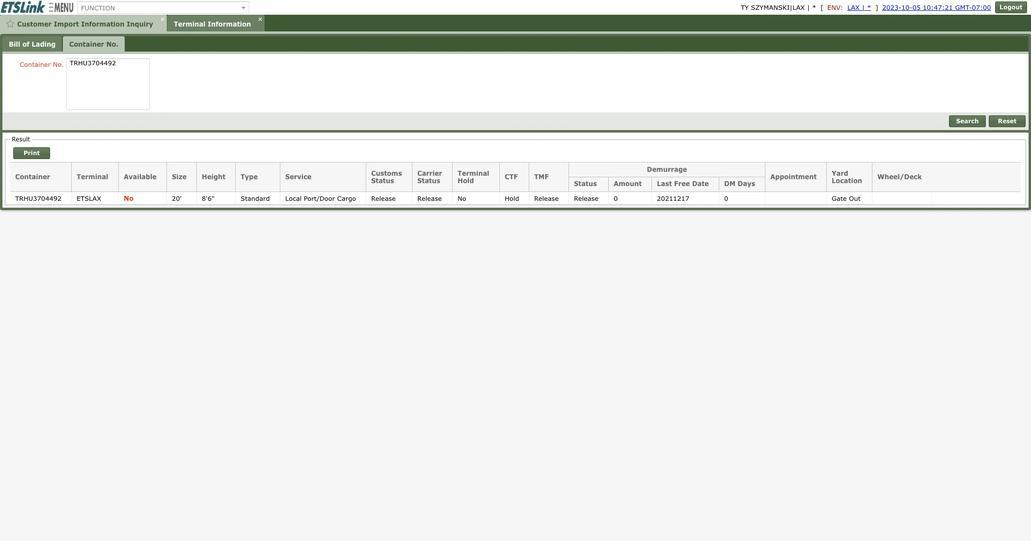 Task type: describe. For each thing, give the bounding box(es) containing it.
1 information from the left
[[81, 20, 125, 28]]

05
[[913, 3, 921, 11]]

terminal
[[174, 20, 206, 28]]

1 * from the left
[[813, 3, 817, 11]]

2023-
[[883, 3, 902, 11]]

customer
[[17, 20, 52, 28]]

10-
[[902, 3, 913, 11]]

szymanski|lax
[[751, 3, 805, 11]]

logout
[[1000, 3, 1023, 11]]

1 | from the left
[[808, 3, 811, 11]]

2 information from the left
[[208, 20, 251, 28]]

customer import information inquiry link
[[0, 15, 167, 31]]

lax
[[848, 3, 860, 11]]

terminal information
[[174, 20, 251, 28]]

inquiry
[[127, 20, 153, 28]]

ty szymanski|lax | * [ env: lax | * ] 2023-10-05 10:47:21 gmt-07:00
[[741, 3, 992, 11]]

terminal information link
[[168, 15, 265, 31]]

ty
[[741, 3, 749, 11]]

07:00
[[973, 3, 992, 11]]



Task type: locate. For each thing, give the bounding box(es) containing it.
10:47:21
[[923, 3, 954, 11]]

information right the terminal at the left of page
[[208, 20, 251, 28]]

*
[[813, 3, 817, 11], [868, 3, 872, 11]]

* left ]
[[868, 3, 872, 11]]

| right lax
[[863, 3, 865, 11]]

1 horizontal spatial information
[[208, 20, 251, 28]]

information
[[81, 20, 125, 28], [208, 20, 251, 28]]

0 horizontal spatial *
[[813, 3, 817, 11]]

|
[[808, 3, 811, 11], [863, 3, 865, 11]]

0 horizontal spatial information
[[81, 20, 125, 28]]

logout link
[[996, 1, 1028, 13]]

1 horizontal spatial *
[[868, 3, 872, 11]]

information right import
[[81, 20, 125, 28]]

gmt-
[[956, 3, 973, 11]]

]
[[876, 3, 879, 11]]

2 * from the left
[[868, 3, 872, 11]]

2 | from the left
[[863, 3, 865, 11]]

* left [
[[813, 3, 817, 11]]

customer import information inquiry
[[17, 20, 153, 28]]

| left [
[[808, 3, 811, 11]]

Function text field
[[78, 2, 238, 13]]

1 horizontal spatial |
[[863, 3, 865, 11]]

import
[[54, 20, 79, 28]]

env:
[[828, 3, 844, 11]]

[
[[821, 3, 824, 11]]

0 horizontal spatial |
[[808, 3, 811, 11]]



Task type: vqa. For each thing, say whether or not it's contained in the screenshot.
10-
yes



